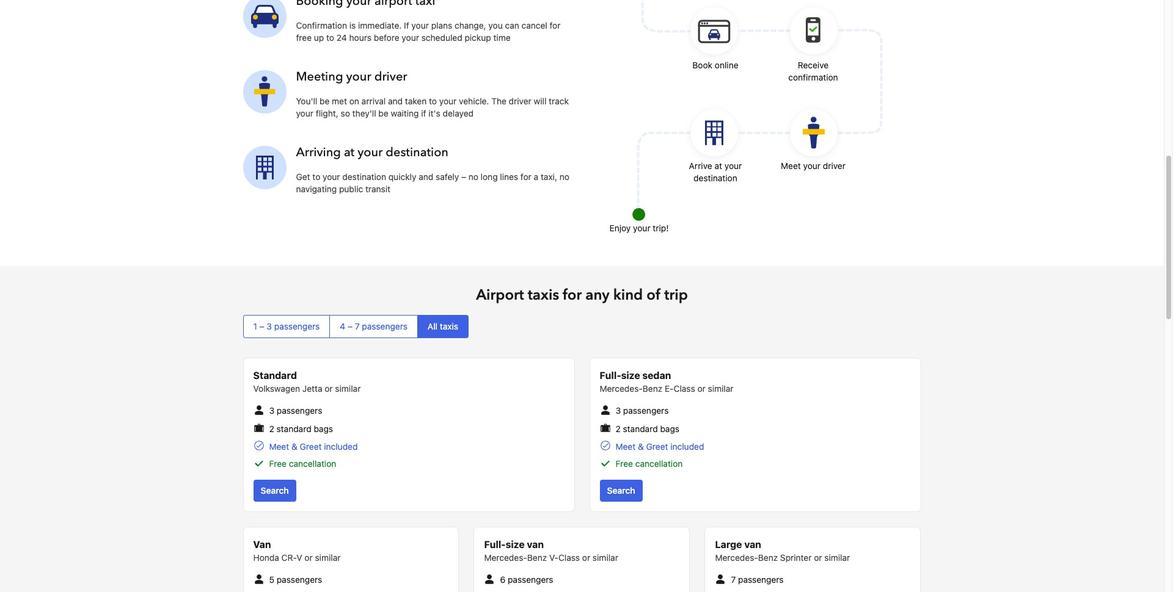 Task type: locate. For each thing, give the bounding box(es) containing it.
taxis right all
[[440, 322, 458, 332]]

greet down e-
[[647, 442, 668, 452]]

confirmation is immediate. if your plans change, you can cancel for free up to 24 hours before your scheduled pickup time
[[296, 20, 561, 43]]

0 horizontal spatial greet
[[300, 442, 322, 452]]

1 horizontal spatial and
[[419, 172, 434, 182]]

standard for volkswagen
[[277, 424, 312, 435]]

or inside full-size sedan mercedes-benz e-class or similar
[[698, 384, 706, 395]]

3
[[267, 322, 272, 332], [269, 406, 275, 417], [616, 406, 621, 417]]

0 vertical spatial size
[[622, 371, 640, 382]]

scheduled
[[422, 33, 463, 43]]

0 horizontal spatial free
[[269, 459, 287, 470]]

full- inside full-size sedan mercedes-benz e-class or similar
[[600, 371, 622, 382]]

0 vertical spatial to
[[326, 33, 334, 43]]

arriving at your destination
[[296, 145, 449, 161]]

1 horizontal spatial 2 standard bags
[[616, 424, 680, 435]]

taken
[[405, 96, 427, 107]]

size
[[622, 371, 640, 382], [506, 540, 525, 551]]

search for volkswagen
[[261, 486, 289, 496]]

– right 4
[[348, 322, 353, 332]]

0 horizontal spatial benz
[[527, 553, 547, 564]]

1 vertical spatial driver
[[509, 96, 532, 107]]

meet for standard
[[269, 442, 289, 452]]

3 for standard
[[269, 406, 275, 417]]

mercedes- for sedan
[[600, 384, 643, 395]]

3 down full-size sedan mercedes-benz e-class or similar
[[616, 406, 621, 417]]

it's
[[429, 108, 441, 119]]

0 vertical spatial 7
[[355, 322, 360, 332]]

passengers down 'large van mercedes-benz sprinter or similar'
[[739, 575, 784, 586]]

be
[[320, 96, 330, 107], [379, 108, 389, 119]]

1 horizontal spatial –
[[348, 322, 353, 332]]

bags down e-
[[660, 424, 680, 435]]

benz up 7 passengers
[[759, 553, 778, 564]]

or right sprinter
[[814, 553, 823, 564]]

1 horizontal spatial &
[[638, 442, 644, 452]]

driver
[[375, 69, 407, 85], [509, 96, 532, 107], [823, 161, 846, 171]]

1 horizontal spatial be
[[379, 108, 389, 119]]

1 vertical spatial size
[[506, 540, 525, 551]]

7 right 4
[[355, 322, 360, 332]]

2 no from the left
[[560, 172, 570, 182]]

1 bags from the left
[[314, 424, 333, 435]]

2 included from the left
[[671, 442, 705, 452]]

sort results by element
[[243, 316, 922, 339]]

benz inside the full-size van mercedes-benz v-class or similar
[[527, 553, 547, 564]]

to inside "you'll be met on arrival and taken to your vehicle. the driver will track your flight, so they'll be waiting if it's delayed"
[[429, 96, 437, 107]]

class for sedan
[[674, 384, 695, 395]]

destination for arriving at your destination
[[386, 145, 449, 161]]

0 vertical spatial full-
[[600, 371, 622, 382]]

1 horizontal spatial included
[[671, 442, 705, 452]]

0 horizontal spatial search
[[261, 486, 289, 496]]

van inside the full-size van mercedes-benz v-class or similar
[[527, 540, 544, 551]]

destination
[[386, 145, 449, 161], [343, 172, 386, 182], [694, 173, 738, 184]]

0 horizontal spatial for
[[521, 172, 532, 182]]

1 vertical spatial be
[[379, 108, 389, 119]]

or inside standard volkswagen jetta or similar
[[325, 384, 333, 395]]

similar right sprinter
[[825, 553, 851, 564]]

1 2 from the left
[[269, 424, 274, 435]]

similar right jetta
[[335, 384, 361, 395]]

taxis for airport
[[528, 286, 559, 306]]

full- left sedan
[[600, 371, 622, 382]]

0 horizontal spatial included
[[324, 442, 358, 452]]

1 free from the left
[[269, 459, 287, 470]]

at right arriving
[[344, 145, 355, 161]]

confirmation
[[789, 72, 839, 83]]

1 horizontal spatial free cancellation
[[616, 459, 683, 470]]

van right large
[[745, 540, 762, 551]]

0 horizontal spatial at
[[344, 145, 355, 161]]

all taxis
[[428, 322, 458, 332]]

mercedes- down sedan
[[600, 384, 643, 395]]

0 horizontal spatial search button
[[253, 481, 296, 503]]

taxis
[[528, 286, 559, 306], [440, 322, 458, 332]]

quickly
[[389, 172, 417, 182]]

destination down arrive
[[694, 173, 738, 184]]

class inside the full-size van mercedes-benz v-class or similar
[[559, 553, 580, 564]]

for right cancel at the top left of page
[[550, 20, 561, 31]]

1 horizontal spatial benz
[[643, 384, 663, 395]]

search button
[[253, 481, 296, 503], [600, 481, 643, 503]]

passengers down v
[[277, 575, 322, 586]]

similar right v
[[315, 553, 341, 564]]

2 & from the left
[[638, 442, 644, 452]]

1 horizontal spatial mercedes-
[[600, 384, 643, 395]]

destination up quickly at the left of page
[[386, 145, 449, 161]]

free for volkswagen
[[269, 459, 287, 470]]

1 2 standard bags from the left
[[269, 424, 333, 435]]

book
[[693, 60, 713, 71]]

trip
[[665, 286, 688, 306]]

cancel
[[522, 20, 548, 31]]

class for van
[[559, 553, 580, 564]]

2 horizontal spatial benz
[[759, 553, 778, 564]]

destination inside arrive at your destination
[[694, 173, 738, 184]]

passengers right 1
[[274, 322, 320, 332]]

van honda cr-v or similar
[[253, 540, 341, 564]]

taxi,
[[541, 172, 558, 182]]

1 horizontal spatial standard
[[623, 424, 658, 435]]

passengers right 6
[[508, 575, 554, 586]]

1 vertical spatial to
[[429, 96, 437, 107]]

full- up 6
[[484, 540, 506, 551]]

and inside "you'll be met on arrival and taken to your vehicle. the driver will track your flight, so they'll be waiting if it's delayed"
[[388, 96, 403, 107]]

similar right e-
[[708, 384, 734, 395]]

greet for jetta
[[300, 442, 322, 452]]

cr-
[[282, 553, 297, 564]]

0 horizontal spatial cancellation
[[289, 459, 336, 470]]

meet & greet included down e-
[[616, 442, 705, 452]]

0 horizontal spatial 3 passengers
[[269, 406, 322, 417]]

5 passengers
[[269, 575, 322, 586]]

3 right 1
[[267, 322, 272, 332]]

mercedes- inside the full-size van mercedes-benz v-class or similar
[[484, 553, 527, 564]]

1 horizontal spatial for
[[550, 20, 561, 31]]

2 meet & greet included from the left
[[616, 442, 705, 452]]

included
[[324, 442, 358, 452], [671, 442, 705, 452]]

2 standard bags
[[269, 424, 333, 435], [616, 424, 680, 435]]

0 horizontal spatial bags
[[314, 424, 333, 435]]

1 horizontal spatial size
[[622, 371, 640, 382]]

2 for size
[[616, 424, 621, 435]]

1 3 passengers from the left
[[269, 406, 322, 417]]

7 down large
[[731, 575, 736, 586]]

0 horizontal spatial free cancellation
[[269, 459, 336, 470]]

benz left v-
[[527, 553, 547, 564]]

0 horizontal spatial no
[[469, 172, 479, 182]]

mercedes-
[[600, 384, 643, 395], [484, 553, 527, 564], [716, 553, 759, 564]]

meet & greet included down jetta
[[269, 442, 358, 452]]

2 free cancellation from the left
[[616, 459, 683, 470]]

1 included from the left
[[324, 442, 358, 452]]

size left sedan
[[622, 371, 640, 382]]

plans
[[431, 20, 453, 31]]

driver inside "you'll be met on arrival and taken to your vehicle. the driver will track your flight, so they'll be waiting if it's delayed"
[[509, 96, 532, 107]]

to up it's at top left
[[429, 96, 437, 107]]

meet & greet included for sedan
[[616, 442, 705, 452]]

2 search from the left
[[607, 486, 636, 496]]

volkswagen
[[253, 384, 300, 395]]

1 horizontal spatial taxis
[[528, 286, 559, 306]]

0 horizontal spatial 2
[[269, 424, 274, 435]]

1 vertical spatial 7
[[731, 575, 736, 586]]

destination up 'public'
[[343, 172, 386, 182]]

2 standard from the left
[[623, 424, 658, 435]]

1 free cancellation from the left
[[269, 459, 336, 470]]

destination inside get to your destination quickly and safely – no long lines for a taxi, no navigating public transit
[[343, 172, 386, 182]]

full- for full-size van
[[484, 540, 506, 551]]

long
[[481, 172, 498, 182]]

to up "navigating"
[[313, 172, 321, 182]]

1 horizontal spatial van
[[745, 540, 762, 551]]

standard down full-size sedan mercedes-benz e-class or similar
[[623, 424, 658, 435]]

navigating
[[296, 184, 337, 195]]

1 cancellation from the left
[[289, 459, 336, 470]]

any
[[586, 286, 610, 306]]

immediate.
[[358, 20, 402, 31]]

class inside full-size sedan mercedes-benz e-class or similar
[[674, 384, 695, 395]]

van up 6 passengers
[[527, 540, 544, 551]]

2 cancellation from the left
[[636, 459, 683, 470]]

0 vertical spatial taxis
[[528, 286, 559, 306]]

3 passengers down e-
[[616, 406, 669, 417]]

if
[[421, 108, 426, 119]]

0 horizontal spatial 7
[[355, 322, 360, 332]]

0 horizontal spatial meet
[[269, 442, 289, 452]]

0 horizontal spatial 2 standard bags
[[269, 424, 333, 435]]

the
[[492, 96, 507, 107]]

0 horizontal spatial to
[[313, 172, 321, 182]]

1 van from the left
[[527, 540, 544, 551]]

0 vertical spatial class
[[674, 384, 695, 395]]

standard down volkswagen
[[277, 424, 312, 435]]

0 vertical spatial and
[[388, 96, 403, 107]]

3 passengers for size
[[616, 406, 669, 417]]

can
[[505, 20, 520, 31]]

or right jetta
[[325, 384, 333, 395]]

at right arrive
[[715, 161, 723, 171]]

2 3 passengers from the left
[[616, 406, 669, 417]]

search
[[261, 486, 289, 496], [607, 486, 636, 496]]

taxis right airport on the left of page
[[528, 286, 559, 306]]

2 vertical spatial driver
[[823, 161, 846, 171]]

1 horizontal spatial driver
[[509, 96, 532, 107]]

size up 6 passengers
[[506, 540, 525, 551]]

1 search from the left
[[261, 486, 289, 496]]

1 horizontal spatial meet & greet included
[[616, 442, 705, 452]]

be down arrival
[[379, 108, 389, 119]]

get to your destination quickly and safely – no long lines for a taxi, no navigating public transit
[[296, 172, 570, 195]]

1 vertical spatial taxis
[[440, 322, 458, 332]]

or right v-
[[582, 553, 591, 564]]

0 horizontal spatial be
[[320, 96, 330, 107]]

1 horizontal spatial full-
[[600, 371, 622, 382]]

0 horizontal spatial driver
[[375, 69, 407, 85]]

1 horizontal spatial class
[[674, 384, 695, 395]]

bags
[[314, 424, 333, 435], [660, 424, 680, 435]]

or right e-
[[698, 384, 706, 395]]

size for van
[[506, 540, 525, 551]]

benz inside full-size sedan mercedes-benz e-class or similar
[[643, 384, 663, 395]]

2 2 from the left
[[616, 424, 621, 435]]

1 horizontal spatial meet
[[616, 442, 636, 452]]

1 meet & greet included from the left
[[269, 442, 358, 452]]

1 standard from the left
[[277, 424, 312, 435]]

2 greet from the left
[[647, 442, 668, 452]]

online
[[715, 60, 739, 71]]

v
[[297, 553, 302, 564]]

– right 1
[[260, 322, 264, 332]]

1 vertical spatial full-
[[484, 540, 506, 551]]

at for arrive
[[715, 161, 723, 171]]

0 horizontal spatial full-
[[484, 540, 506, 551]]

2 standard bags for jetta
[[269, 424, 333, 435]]

1 horizontal spatial 7
[[731, 575, 736, 586]]

1 vertical spatial for
[[521, 172, 532, 182]]

to
[[326, 33, 334, 43], [429, 96, 437, 107], [313, 172, 321, 182]]

full- for full-size sedan
[[600, 371, 622, 382]]

jetta
[[303, 384, 322, 395]]

1 horizontal spatial no
[[560, 172, 570, 182]]

booking airport taxi image for confirmation is immediate. if your plans change, you can cancel for free up to 24 hours before your scheduled pickup time
[[243, 0, 286, 38]]

1 – 3 passengers
[[253, 322, 320, 332]]

for
[[550, 20, 561, 31], [521, 172, 532, 182], [563, 286, 582, 306]]

1 search button from the left
[[253, 481, 296, 503]]

2 search button from the left
[[600, 481, 643, 503]]

3 for full-
[[616, 406, 621, 417]]

0 horizontal spatial van
[[527, 540, 544, 551]]

4
[[340, 322, 346, 332]]

no left long on the left top of the page
[[469, 172, 479, 182]]

1 & from the left
[[292, 442, 298, 452]]

and left safely on the top of page
[[419, 172, 434, 182]]

size inside the full-size van mercedes-benz v-class or similar
[[506, 540, 525, 551]]

at
[[344, 145, 355, 161], [715, 161, 723, 171]]

0 horizontal spatial size
[[506, 540, 525, 551]]

a
[[534, 172, 539, 182]]

to inside 'confirmation is immediate. if your plans change, you can cancel for free up to 24 hours before your scheduled pickup time'
[[326, 33, 334, 43]]

2 standard bags down jetta
[[269, 424, 333, 435]]

vehicle.
[[459, 96, 489, 107]]

and inside get to your destination quickly and safely – no long lines for a taxi, no navigating public transit
[[419, 172, 434, 182]]

full- inside the full-size van mercedes-benz v-class or similar
[[484, 540, 506, 551]]

public
[[339, 184, 363, 195]]

0 horizontal spatial mercedes-
[[484, 553, 527, 564]]

1 horizontal spatial at
[[715, 161, 723, 171]]

be up flight,
[[320, 96, 330, 107]]

mercedes- up 6
[[484, 553, 527, 564]]

and up waiting
[[388, 96, 403, 107]]

benz for van
[[527, 553, 547, 564]]

booking airport taxi image for you'll be met on arrival and taken to your vehicle. the driver will track your flight, so they'll be waiting if it's delayed
[[243, 70, 286, 114]]

or right v
[[305, 553, 313, 564]]

3 inside sort results by element
[[267, 322, 272, 332]]

driver for meet your driver
[[823, 161, 846, 171]]

1 horizontal spatial to
[[326, 33, 334, 43]]

1 horizontal spatial 3 passengers
[[616, 406, 669, 417]]

2 horizontal spatial to
[[429, 96, 437, 107]]

class
[[674, 384, 695, 395], [559, 553, 580, 564]]

0 horizontal spatial –
[[260, 322, 264, 332]]

van
[[527, 540, 544, 551], [745, 540, 762, 551]]

1 greet from the left
[[300, 442, 322, 452]]

of
[[647, 286, 661, 306]]

mercedes- down large
[[716, 553, 759, 564]]

1 horizontal spatial search button
[[600, 481, 643, 503]]

– right safely on the top of page
[[462, 172, 466, 182]]

no
[[469, 172, 479, 182], [560, 172, 570, 182]]

1 horizontal spatial greet
[[647, 442, 668, 452]]

1 vertical spatial class
[[559, 553, 580, 564]]

2 vertical spatial to
[[313, 172, 321, 182]]

1 horizontal spatial free
[[616, 459, 633, 470]]

1 horizontal spatial search
[[607, 486, 636, 496]]

0 vertical spatial driver
[[375, 69, 407, 85]]

0 vertical spatial for
[[550, 20, 561, 31]]

0 horizontal spatial standard
[[277, 424, 312, 435]]

2 horizontal spatial driver
[[823, 161, 846, 171]]

to right up
[[326, 33, 334, 43]]

mercedes- inside full-size sedan mercedes-benz e-class or similar
[[600, 384, 643, 395]]

3 down volkswagen
[[269, 406, 275, 417]]

taxis inside sort results by element
[[440, 322, 458, 332]]

2
[[269, 424, 274, 435], [616, 424, 621, 435]]

cancellation
[[289, 459, 336, 470], [636, 459, 683, 470]]

or
[[325, 384, 333, 395], [698, 384, 706, 395], [305, 553, 313, 564], [582, 553, 591, 564], [814, 553, 823, 564]]

1 horizontal spatial cancellation
[[636, 459, 683, 470]]

1 horizontal spatial bags
[[660, 424, 680, 435]]

booking airport taxi image
[[243, 0, 286, 38], [627, 0, 884, 228], [243, 70, 286, 114], [243, 146, 286, 189]]

2 standard bags down e-
[[616, 424, 680, 435]]

benz for sedan
[[643, 384, 663, 395]]

0 horizontal spatial class
[[559, 553, 580, 564]]

mercedes- for van
[[484, 553, 527, 564]]

arrival
[[362, 96, 386, 107]]

2 free from the left
[[616, 459, 633, 470]]

2 van from the left
[[745, 540, 762, 551]]

no right taxi,
[[560, 172, 570, 182]]

size inside full-size sedan mercedes-benz e-class or similar
[[622, 371, 640, 382]]

2 2 standard bags from the left
[[616, 424, 680, 435]]

for left "a"
[[521, 172, 532, 182]]

& for volkswagen
[[292, 442, 298, 452]]

standard
[[277, 424, 312, 435], [623, 424, 658, 435]]

at inside arrive at your destination
[[715, 161, 723, 171]]

bags down jetta
[[314, 424, 333, 435]]

to inside get to your destination quickly and safely – no long lines for a taxi, no navigating public transit
[[313, 172, 321, 182]]

up
[[314, 33, 324, 43]]

0 horizontal spatial taxis
[[440, 322, 458, 332]]

1 horizontal spatial 2
[[616, 424, 621, 435]]

3 passengers down jetta
[[269, 406, 322, 417]]

0 horizontal spatial and
[[388, 96, 403, 107]]

for left any
[[563, 286, 582, 306]]

similar right v-
[[593, 553, 619, 564]]

1 vertical spatial and
[[419, 172, 434, 182]]

2 bags from the left
[[660, 424, 680, 435]]

meet & greet included
[[269, 442, 358, 452], [616, 442, 705, 452]]

0 horizontal spatial &
[[292, 442, 298, 452]]

benz down sedan
[[643, 384, 663, 395]]

full-
[[600, 371, 622, 382], [484, 540, 506, 551]]

greet down jetta
[[300, 442, 322, 452]]

greet
[[300, 442, 322, 452], [647, 442, 668, 452]]

benz inside 'large van mercedes-benz sprinter or similar'
[[759, 553, 778, 564]]

0 horizontal spatial meet & greet included
[[269, 442, 358, 452]]

2 horizontal spatial for
[[563, 286, 582, 306]]

standard
[[253, 371, 297, 382]]

v-
[[550, 553, 559, 564]]

2 horizontal spatial –
[[462, 172, 466, 182]]

2 horizontal spatial mercedes-
[[716, 553, 759, 564]]



Task type: vqa. For each thing, say whether or not it's contained in the screenshot.
U.S. Dollar USD
no



Task type: describe. For each thing, give the bounding box(es) containing it.
free for size
[[616, 459, 633, 470]]

you
[[489, 20, 503, 31]]

book online
[[693, 60, 739, 71]]

track
[[549, 96, 569, 107]]

arrive
[[689, 161, 713, 171]]

lines
[[500, 172, 518, 182]]

3 passengers for volkswagen
[[269, 406, 322, 417]]

6 passengers
[[500, 575, 554, 586]]

honda
[[253, 553, 279, 564]]

included for sedan
[[671, 442, 705, 452]]

– for 4 – 7 passengers
[[348, 322, 353, 332]]

taxis for all
[[440, 322, 458, 332]]

size for sedan
[[622, 371, 640, 382]]

passengers right 4
[[362, 322, 408, 332]]

time
[[494, 33, 511, 43]]

passengers down e-
[[623, 406, 669, 417]]

meet your driver
[[781, 161, 846, 171]]

hours
[[349, 33, 372, 43]]

& for size
[[638, 442, 644, 452]]

met
[[332, 96, 347, 107]]

airport
[[476, 286, 524, 306]]

or inside van honda cr-v or similar
[[305, 553, 313, 564]]

e-
[[665, 384, 674, 395]]

7 passengers
[[731, 575, 784, 586]]

similar inside standard volkswagen jetta or similar
[[335, 384, 361, 395]]

trip!
[[653, 223, 669, 234]]

destination for arrive at your destination
[[694, 173, 738, 184]]

pickup
[[465, 33, 491, 43]]

at for arriving
[[344, 145, 355, 161]]

will
[[534, 96, 547, 107]]

airport taxis for any kind of trip
[[476, 286, 688, 306]]

7 inside sort results by element
[[355, 322, 360, 332]]

meet & greet included for jetta
[[269, 442, 358, 452]]

standard for size
[[623, 424, 658, 435]]

similar inside 'large van mercedes-benz sprinter or similar'
[[825, 553, 851, 564]]

and for meeting your driver
[[388, 96, 403, 107]]

mercedes- inside 'large van mercedes-benz sprinter or similar'
[[716, 553, 759, 564]]

van
[[253, 540, 271, 551]]

on
[[350, 96, 359, 107]]

search button for volkswagen
[[253, 481, 296, 503]]

– for 1 – 3 passengers
[[260, 322, 264, 332]]

passengers down jetta
[[277, 406, 322, 417]]

delayed
[[443, 108, 474, 119]]

flight,
[[316, 108, 339, 119]]

search for size
[[607, 486, 636, 496]]

cancellation for jetta
[[289, 459, 336, 470]]

and for arriving at your destination
[[419, 172, 434, 182]]

for inside 'confirmation is immediate. if your plans change, you can cancel for free up to 24 hours before your scheduled pickup time'
[[550, 20, 561, 31]]

bags for jetta
[[314, 424, 333, 435]]

2 for volkswagen
[[269, 424, 274, 435]]

enjoy your trip!
[[610, 223, 669, 234]]

similar inside the full-size van mercedes-benz v-class or similar
[[593, 553, 619, 564]]

you'll
[[296, 96, 317, 107]]

1 no from the left
[[469, 172, 479, 182]]

meeting your driver
[[296, 69, 407, 85]]

1
[[253, 322, 257, 332]]

full-size sedan mercedes-benz e-class or similar
[[600, 371, 734, 395]]

destination for get to your destination quickly and safely – no long lines for a taxi, no navigating public transit
[[343, 172, 386, 182]]

so
[[341, 108, 350, 119]]

standard volkswagen jetta or similar
[[253, 371, 361, 395]]

24
[[337, 33, 347, 43]]

similar inside van honda cr-v or similar
[[315, 553, 341, 564]]

0 vertical spatial be
[[320, 96, 330, 107]]

bags for sedan
[[660, 424, 680, 435]]

full-size van mercedes-benz v-class or similar
[[484, 540, 619, 564]]

large van mercedes-benz sprinter or similar
[[716, 540, 851, 564]]

4 – 7 passengers
[[340, 322, 408, 332]]

free cancellation for jetta
[[269, 459, 336, 470]]

search button for size
[[600, 481, 643, 503]]

free
[[296, 33, 312, 43]]

2 vertical spatial for
[[563, 286, 582, 306]]

2 standard bags for sedan
[[616, 424, 680, 435]]

large
[[716, 540, 742, 551]]

your inside get to your destination quickly and safely – no long lines for a taxi, no navigating public transit
[[323, 172, 340, 182]]

driver for meeting your driver
[[375, 69, 407, 85]]

van inside 'large van mercedes-benz sprinter or similar'
[[745, 540, 762, 551]]

sprinter
[[781, 553, 812, 564]]

or inside 'large van mercedes-benz sprinter or similar'
[[814, 553, 823, 564]]

cancellation for sedan
[[636, 459, 683, 470]]

– inside get to your destination quickly and safely – no long lines for a taxi, no navigating public transit
[[462, 172, 466, 182]]

if
[[404, 20, 409, 31]]

sedan
[[643, 371, 671, 382]]

get
[[296, 172, 310, 182]]

meeting
[[296, 69, 343, 85]]

enjoy
[[610, 223, 631, 234]]

or inside the full-size van mercedes-benz v-class or similar
[[582, 553, 591, 564]]

similar inside full-size sedan mercedes-benz e-class or similar
[[708, 384, 734, 395]]

arrive at your destination
[[689, 161, 742, 184]]

for inside get to your destination quickly and safely – no long lines for a taxi, no navigating public transit
[[521, 172, 532, 182]]

6
[[500, 575, 506, 586]]

waiting
[[391, 108, 419, 119]]

greet for sedan
[[647, 442, 668, 452]]

meet for full-
[[616, 442, 636, 452]]

included for jetta
[[324, 442, 358, 452]]

confirmation
[[296, 20, 347, 31]]

change,
[[455, 20, 486, 31]]

free cancellation for sedan
[[616, 459, 683, 470]]

is
[[350, 20, 356, 31]]

booking airport taxi image for get to your destination quickly and safely – no long lines for a taxi, no navigating public transit
[[243, 146, 286, 189]]

they'll
[[353, 108, 376, 119]]

transit
[[366, 184, 391, 195]]

you'll be met on arrival and taken to your vehicle. the driver will track your flight, so they'll be waiting if it's delayed
[[296, 96, 569, 119]]

arriving
[[296, 145, 341, 161]]

5
[[269, 575, 274, 586]]

all
[[428, 322, 438, 332]]

safely
[[436, 172, 459, 182]]

kind
[[614, 286, 643, 306]]

before
[[374, 33, 400, 43]]

receive confirmation
[[789, 60, 839, 83]]

2 horizontal spatial meet
[[781, 161, 801, 171]]

your inside arrive at your destination
[[725, 161, 742, 171]]

receive
[[798, 60, 829, 71]]



